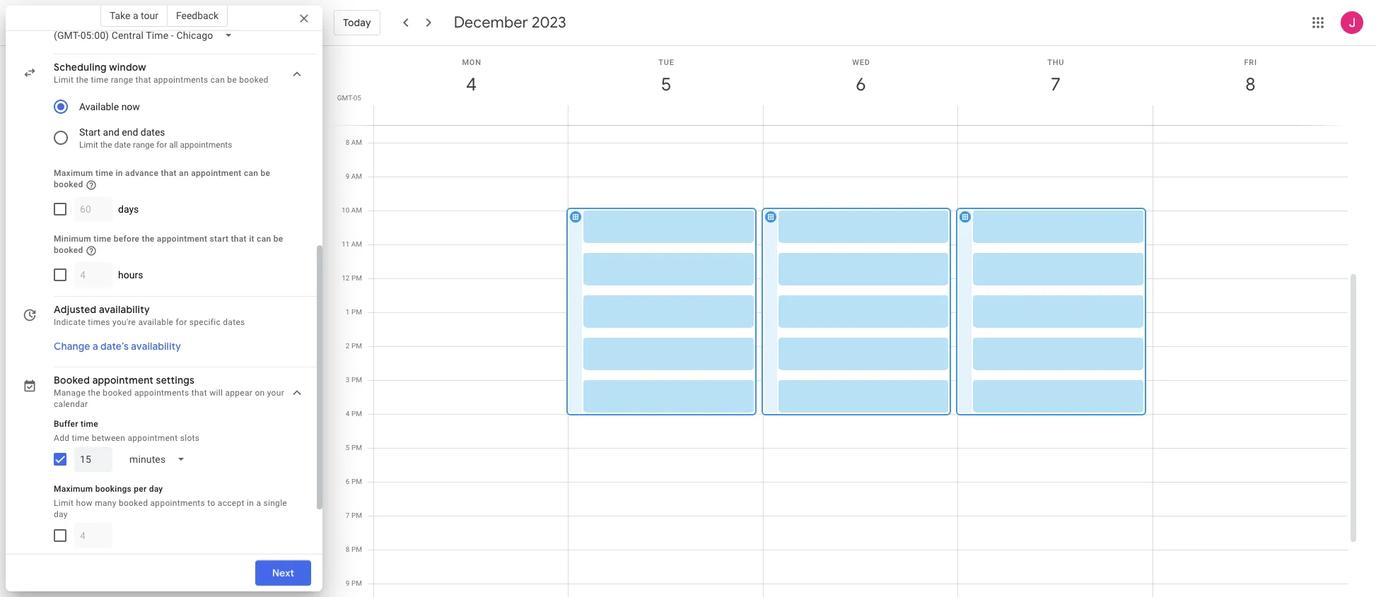 Task type: locate. For each thing, give the bounding box(es) containing it.
4 pm from the top
[[351, 376, 362, 384]]

pm down 7 pm
[[351, 546, 362, 554]]

maximum inside maximum time in advance that an appointment can be booked
[[54, 168, 93, 178]]

5 inside tue 5
[[660, 73, 670, 96]]

now
[[121, 101, 140, 112]]

range down end
[[133, 140, 154, 150]]

8 down the fri
[[1245, 73, 1255, 96]]

pm for 6 pm
[[351, 478, 362, 486]]

0 vertical spatial dates
[[141, 127, 165, 138]]

pm up 6 pm
[[351, 444, 362, 452]]

0 vertical spatial 4
[[466, 73, 476, 96]]

pm right 1
[[351, 308, 362, 316]]

1 horizontal spatial 7
[[1050, 73, 1060, 96]]

0 vertical spatial limit
[[54, 75, 74, 85]]

9 down 8 pm
[[346, 580, 350, 588]]

0 horizontal spatial for
[[156, 140, 167, 150]]

1 pm from the top
[[351, 274, 362, 282]]

1 vertical spatial dates
[[223, 317, 245, 327]]

1 maximum from the top
[[54, 168, 93, 178]]

6 up 7 pm
[[346, 478, 350, 486]]

be inside maximum time in advance that an appointment can be booked
[[261, 168, 270, 178]]

4 down mon
[[466, 73, 476, 96]]

0 vertical spatial range
[[111, 75, 133, 85]]

can inside scheduling window limit the time range that appointments can be booked
[[211, 75, 225, 85]]

december
[[454, 13, 528, 33]]

7 pm
[[346, 512, 362, 520]]

am
[[351, 139, 362, 146], [351, 173, 362, 180], [351, 207, 362, 214], [351, 240, 362, 248]]

maximum up how
[[54, 484, 93, 494]]

will
[[209, 388, 223, 398]]

2 vertical spatial limit
[[54, 498, 74, 508]]

time inside scheduling window limit the time range that appointments can be booked
[[91, 75, 109, 85]]

2 vertical spatial a
[[256, 498, 261, 508]]

can inside minimum time before the appointment start that it can be booked
[[257, 234, 271, 244]]

am down 8 am
[[351, 173, 362, 180]]

pm
[[351, 274, 362, 282], [351, 308, 362, 316], [351, 342, 362, 350], [351, 376, 362, 384], [351, 410, 362, 418], [351, 444, 362, 452], [351, 478, 362, 486], [351, 512, 362, 520], [351, 546, 362, 554], [351, 580, 362, 588]]

that inside maximum time in advance that an appointment can be booked
[[161, 168, 177, 178]]

time left advance
[[95, 168, 113, 178]]

start
[[79, 127, 101, 138]]

limit inside maximum bookings per day limit how many booked appointments to accept in a single day
[[54, 498, 74, 508]]

a for take
[[133, 10, 138, 21]]

next
[[272, 567, 294, 580]]

a left single
[[256, 498, 261, 508]]

5 down tue
[[660, 73, 670, 96]]

the right manage
[[88, 388, 101, 398]]

to
[[207, 498, 215, 508]]

7 down "thu"
[[1050, 73, 1060, 96]]

a inside 'button'
[[133, 10, 138, 21]]

that inside the booked appointment settings manage the booked appointments that will appear on your calendar
[[191, 388, 207, 398]]

be inside scheduling window limit the time range that appointments can be booked
[[227, 75, 237, 85]]

0 horizontal spatial a
[[93, 340, 98, 353]]

am right 11
[[351, 240, 362, 248]]

fri 8
[[1244, 58, 1257, 96]]

that
[[135, 75, 151, 85], [161, 168, 177, 178], [231, 234, 247, 244], [191, 388, 207, 398]]

and
[[103, 127, 119, 138]]

time down scheduling
[[91, 75, 109, 85]]

the down scheduling
[[76, 75, 89, 85]]

1 vertical spatial day
[[54, 510, 68, 520]]

minimum time before the appointment start that it can be booked
[[54, 234, 283, 255]]

time for buffer
[[81, 419, 98, 429]]

tour
[[141, 10, 158, 21]]

thu 7
[[1048, 58, 1065, 96]]

available
[[79, 101, 119, 112]]

1 9 from the top
[[346, 173, 350, 180]]

can up it at the top
[[244, 168, 258, 178]]

7 up 8 pm
[[346, 512, 350, 520]]

0 vertical spatial maximum
[[54, 168, 93, 178]]

0 vertical spatial availability
[[99, 303, 150, 316]]

booked
[[239, 75, 269, 85], [54, 180, 83, 190], [54, 245, 83, 255], [103, 388, 132, 398], [119, 498, 148, 508]]

0 horizontal spatial be
[[227, 75, 237, 85]]

be for window
[[227, 75, 237, 85]]

2 horizontal spatial a
[[256, 498, 261, 508]]

can right it at the top
[[257, 234, 271, 244]]

that inside scheduling window limit the time range that appointments can be booked
[[135, 75, 151, 85]]

feedback button
[[168, 4, 228, 27]]

1 horizontal spatial a
[[133, 10, 138, 21]]

many
[[95, 498, 116, 508]]

appointment inside minimum time before the appointment start that it can be booked
[[157, 234, 207, 244]]

1 horizontal spatial 4
[[466, 73, 476, 96]]

option group
[[48, 91, 291, 153]]

maximum
[[54, 168, 93, 178], [54, 484, 93, 494]]

appointments up the start and end dates limit the date range for all appointments
[[153, 75, 208, 85]]

slots
[[180, 433, 200, 443]]

tuesday, december 5 element
[[650, 69, 683, 101]]

1 vertical spatial 9
[[346, 580, 350, 588]]

appointment left slots
[[128, 433, 178, 443]]

1 vertical spatial can
[[244, 168, 258, 178]]

2 vertical spatial can
[[257, 234, 271, 244]]

in
[[116, 168, 123, 178], [247, 498, 254, 508]]

your
[[267, 388, 284, 398]]

availability up you're on the bottom left
[[99, 303, 150, 316]]

a left tour
[[133, 10, 138, 21]]

Buffer time number field
[[80, 447, 107, 472]]

8
[[1245, 73, 1255, 96], [346, 139, 350, 146], [346, 546, 350, 554]]

1 horizontal spatial in
[[247, 498, 254, 508]]

for left specific
[[176, 317, 187, 327]]

dates right end
[[141, 127, 165, 138]]

mon
[[462, 58, 481, 67]]

booked inside the booked appointment settings manage the booked appointments that will appear on your calendar
[[103, 388, 132, 398]]

pm down 8 pm
[[351, 580, 362, 588]]

05
[[353, 94, 361, 102]]

6
[[855, 73, 865, 96], [346, 478, 350, 486]]

pm up 7 pm
[[351, 478, 362, 486]]

bookings
[[95, 484, 132, 494]]

0 horizontal spatial day
[[54, 510, 68, 520]]

a left date's
[[93, 340, 98, 353]]

0 vertical spatial 6
[[855, 73, 865, 96]]

9 up 10
[[346, 173, 350, 180]]

that left will
[[191, 388, 207, 398]]

1 vertical spatial 6
[[346, 478, 350, 486]]

5
[[660, 73, 670, 96], [346, 444, 350, 452]]

maximum time in advance that an appointment can be booked
[[54, 168, 270, 190]]

time for minimum
[[94, 234, 111, 244]]

limit
[[54, 75, 74, 85], [79, 140, 98, 150], [54, 498, 74, 508]]

in left advance
[[116, 168, 123, 178]]

2 vertical spatial 8
[[346, 546, 350, 554]]

1 vertical spatial 5
[[346, 444, 350, 452]]

8 up 9 pm on the left bottom of the page
[[346, 546, 350, 554]]

1 horizontal spatial dates
[[223, 317, 245, 327]]

can down feedback button
[[211, 75, 225, 85]]

9 for 9 am
[[346, 173, 350, 180]]

dates right specific
[[223, 317, 245, 327]]

appointment left the start
[[157, 234, 207, 244]]

the
[[76, 75, 89, 85], [100, 140, 112, 150], [142, 234, 155, 244], [88, 388, 101, 398]]

am right 10
[[351, 207, 362, 214]]

4
[[466, 73, 476, 96], [346, 410, 350, 418]]

7 column header
[[958, 46, 1153, 125]]

for
[[156, 140, 167, 150], [176, 317, 187, 327]]

0 vertical spatial 5
[[660, 73, 670, 96]]

thursday, december 7 element
[[1040, 69, 1072, 101]]

3 am from the top
[[351, 207, 362, 214]]

grid containing 4
[[328, 46, 1359, 598]]

1 horizontal spatial for
[[176, 317, 187, 327]]

in inside maximum time in advance that an appointment can be booked
[[116, 168, 123, 178]]

appointment inside the booked appointment settings manage the booked appointments that will appear on your calendar
[[92, 374, 153, 387]]

on
[[255, 388, 265, 398]]

2 pm from the top
[[351, 308, 362, 316]]

availability down available
[[131, 340, 181, 353]]

that down "window" on the top of the page
[[135, 75, 151, 85]]

wed 6
[[852, 58, 870, 96]]

0 horizontal spatial 5
[[346, 444, 350, 452]]

1 vertical spatial for
[[176, 317, 187, 327]]

1 horizontal spatial be
[[261, 168, 270, 178]]

that left an
[[161, 168, 177, 178]]

pm for 1 pm
[[351, 308, 362, 316]]

today
[[343, 16, 371, 29]]

1 vertical spatial range
[[133, 140, 154, 150]]

settings
[[156, 374, 195, 387]]

appointments right all
[[180, 140, 232, 150]]

day
[[149, 484, 163, 494], [54, 510, 68, 520]]

time for maximum
[[95, 168, 113, 178]]

time right the buffer
[[81, 419, 98, 429]]

maximum inside maximum bookings per day limit how many booked appointments to accept in a single day
[[54, 484, 93, 494]]

pm for 2 pm
[[351, 342, 362, 350]]

a inside button
[[93, 340, 98, 353]]

2 am from the top
[[351, 173, 362, 180]]

0 vertical spatial can
[[211, 75, 225, 85]]

dates inside the start and end dates limit the date range for all appointments
[[141, 127, 165, 138]]

time inside minimum time before the appointment start that it can be booked
[[94, 234, 111, 244]]

2 vertical spatial be
[[273, 234, 283, 244]]

1 vertical spatial in
[[247, 498, 254, 508]]

an
[[179, 168, 189, 178]]

appointment right an
[[191, 168, 242, 178]]

appointment
[[191, 168, 242, 178], [157, 234, 207, 244], [92, 374, 153, 387], [128, 433, 178, 443]]

change a date's availability button
[[48, 334, 187, 359]]

limit left how
[[54, 498, 74, 508]]

time inside maximum time in advance that an appointment can be booked
[[95, 168, 113, 178]]

2 maximum from the top
[[54, 484, 93, 494]]

before
[[114, 234, 140, 244]]

appointment inside buffer time add time between appointment slots
[[128, 433, 178, 443]]

0 horizontal spatial dates
[[141, 127, 165, 138]]

0 vertical spatial for
[[156, 140, 167, 150]]

range
[[111, 75, 133, 85], [133, 140, 154, 150]]

9
[[346, 173, 350, 180], [346, 580, 350, 588]]

change
[[54, 340, 90, 353]]

1 vertical spatial maximum
[[54, 484, 93, 494]]

pm right 12
[[351, 274, 362, 282]]

limit down start
[[79, 140, 98, 150]]

7 pm from the top
[[351, 478, 362, 486]]

6 down wed
[[855, 73, 865, 96]]

8 pm from the top
[[351, 512, 362, 520]]

the inside minimum time before the appointment start that it can be booked
[[142, 234, 155, 244]]

5 pm from the top
[[351, 410, 362, 418]]

available now
[[79, 101, 140, 112]]

time left before
[[94, 234, 111, 244]]

be inside minimum time before the appointment start that it can be booked
[[273, 234, 283, 244]]

2 9 from the top
[[346, 580, 350, 588]]

limit down scheduling
[[54, 75, 74, 85]]

None field
[[48, 23, 244, 48], [118, 447, 197, 472], [48, 23, 244, 48], [118, 447, 197, 472]]

10 pm from the top
[[351, 580, 362, 588]]

booked inside minimum time before the appointment start that it can be booked
[[54, 245, 83, 255]]

appointment down change a date's availability button
[[92, 374, 153, 387]]

grid
[[328, 46, 1359, 598]]

0 vertical spatial in
[[116, 168, 123, 178]]

1 vertical spatial 8
[[346, 139, 350, 146]]

adjusted availability indicate times you're available for specific dates
[[54, 303, 245, 327]]

booked inside maximum time in advance that an appointment can be booked
[[54, 180, 83, 190]]

range down "window" on the top of the page
[[111, 75, 133, 85]]

2 horizontal spatial be
[[273, 234, 283, 244]]

Minimum amount of hours before the start of the appointment that it can be booked number field
[[80, 262, 107, 288]]

1 horizontal spatial day
[[149, 484, 163, 494]]

next button
[[255, 557, 311, 591]]

appointments left to
[[150, 498, 205, 508]]

9 pm from the top
[[351, 546, 362, 554]]

maximum up maximum days in advance that an appointment can be booked number field
[[54, 168, 93, 178]]

3 pm from the top
[[351, 342, 362, 350]]

1 vertical spatial 7
[[346, 512, 350, 520]]

0 vertical spatial 8
[[1245, 73, 1255, 96]]

for left all
[[156, 140, 167, 150]]

0 horizontal spatial in
[[116, 168, 123, 178]]

pm right 3
[[351, 376, 362, 384]]

1 vertical spatial be
[[261, 168, 270, 178]]

for inside adjusted availability indicate times you're available for specific dates
[[176, 317, 187, 327]]

limit inside the start and end dates limit the date range for all appointments
[[79, 140, 98, 150]]

the down and
[[100, 140, 112, 150]]

appointments
[[153, 75, 208, 85], [180, 140, 232, 150], [134, 388, 189, 398], [150, 498, 205, 508]]

0 vertical spatial 7
[[1050, 73, 1060, 96]]

booked appointment settings manage the booked appointments that will appear on your calendar
[[54, 374, 284, 409]]

1 vertical spatial 4
[[346, 410, 350, 418]]

4 am from the top
[[351, 240, 362, 248]]

a
[[133, 10, 138, 21], [93, 340, 98, 353], [256, 498, 261, 508]]

appointments down settings
[[134, 388, 189, 398]]

1 vertical spatial availability
[[131, 340, 181, 353]]

advance
[[125, 168, 159, 178]]

can
[[211, 75, 225, 85], [244, 168, 258, 178], [257, 234, 271, 244]]

in right accept
[[247, 498, 254, 508]]

pm up 8 pm
[[351, 512, 362, 520]]

4 down 3
[[346, 410, 350, 418]]

5 up 6 pm
[[346, 444, 350, 452]]

8 for 8 pm
[[346, 546, 350, 554]]

the right before
[[142, 234, 155, 244]]

6 pm from the top
[[351, 444, 362, 452]]

7 inside "thu 7"
[[1050, 73, 1060, 96]]

0 horizontal spatial 7
[[346, 512, 350, 520]]

calendar
[[54, 399, 88, 409]]

maximum bookings per day limit how many booked appointments to accept in a single day
[[54, 484, 287, 520]]

1 vertical spatial limit
[[79, 140, 98, 150]]

time
[[91, 75, 109, 85], [95, 168, 113, 178], [94, 234, 111, 244], [81, 419, 98, 429], [72, 433, 89, 443]]

Maximum bookings per day number field
[[80, 523, 107, 549]]

1 horizontal spatial 6
[[855, 73, 865, 96]]

availability inside button
[[131, 340, 181, 353]]

1 horizontal spatial 5
[[660, 73, 670, 96]]

indicate
[[54, 317, 86, 327]]

0 vertical spatial a
[[133, 10, 138, 21]]

that left it at the top
[[231, 234, 247, 244]]

dates
[[141, 127, 165, 138], [223, 317, 245, 327]]

gmt-
[[337, 94, 353, 102]]

pm right 2
[[351, 342, 362, 350]]

1 am from the top
[[351, 139, 362, 146]]

time right the add
[[72, 433, 89, 443]]

am up 9 am
[[351, 139, 362, 146]]

availability inside adjusted availability indicate times you're available for specific dates
[[99, 303, 150, 316]]

8 up 9 am
[[346, 139, 350, 146]]

be for time
[[273, 234, 283, 244]]

0 vertical spatial be
[[227, 75, 237, 85]]

pm down 3 pm
[[351, 410, 362, 418]]

0 vertical spatial 9
[[346, 173, 350, 180]]

available
[[138, 317, 173, 327]]

1 vertical spatial a
[[93, 340, 98, 353]]



Task type: vqa. For each thing, say whether or not it's contained in the screenshot.
Available
yes



Task type: describe. For each thing, give the bounding box(es) containing it.
can for time
[[257, 234, 271, 244]]

adjusted
[[54, 303, 96, 316]]

buffer time add time between appointment slots
[[54, 419, 200, 443]]

all
[[169, 140, 178, 150]]

can inside maximum time in advance that an appointment can be booked
[[244, 168, 258, 178]]

take
[[110, 10, 130, 21]]

booked inside scheduling window limit the time range that appointments can be booked
[[239, 75, 269, 85]]

scheduling
[[54, 61, 107, 74]]

5 pm
[[346, 444, 362, 452]]

am for 10 am
[[351, 207, 362, 214]]

date's
[[101, 340, 129, 353]]

dates inside adjusted availability indicate times you're available for specific dates
[[223, 317, 245, 327]]

1
[[346, 308, 350, 316]]

8 inside fri 8
[[1245, 73, 1255, 96]]

friday, december 8 element
[[1234, 69, 1267, 101]]

9 pm
[[346, 580, 362, 588]]

8 for 8 am
[[346, 139, 350, 146]]

tue 5
[[659, 58, 675, 96]]

4 inside "mon 4"
[[466, 73, 476, 96]]

feedback
[[176, 10, 219, 21]]

the inside scheduling window limit the time range that appointments can be booked
[[76, 75, 89, 85]]

6 column header
[[763, 46, 958, 125]]

december 2023
[[454, 13, 566, 33]]

pm for 8 pm
[[351, 546, 362, 554]]

take a tour button
[[100, 4, 168, 27]]

appointment inside maximum time in advance that an appointment can be booked
[[191, 168, 242, 178]]

range inside the start and end dates limit the date range for all appointments
[[133, 140, 154, 150]]

12 pm
[[342, 274, 362, 282]]

booked inside maximum bookings per day limit how many booked appointments to accept in a single day
[[119, 498, 148, 508]]

single
[[263, 498, 287, 508]]

hours
[[118, 269, 143, 281]]

0 vertical spatial day
[[149, 484, 163, 494]]

manage
[[54, 388, 86, 398]]

6 pm
[[346, 478, 362, 486]]

8 am
[[346, 139, 362, 146]]

today button
[[334, 6, 380, 40]]

limit inside scheduling window limit the time range that appointments can be booked
[[54, 75, 74, 85]]

am for 9 am
[[351, 173, 362, 180]]

pm for 3 pm
[[351, 376, 362, 384]]

appointments inside scheduling window limit the time range that appointments can be booked
[[153, 75, 208, 85]]

for inside the start and end dates limit the date range for all appointments
[[156, 140, 167, 150]]

the inside the booked appointment settings manage the booked appointments that will appear on your calendar
[[88, 388, 101, 398]]

12
[[342, 274, 350, 282]]

am for 11 am
[[351, 240, 362, 248]]

appointments inside the booked appointment settings manage the booked appointments that will appear on your calendar
[[134, 388, 189, 398]]

0 horizontal spatial 6
[[346, 478, 350, 486]]

appear
[[225, 388, 253, 398]]

wed
[[852, 58, 870, 67]]

pm for 4 pm
[[351, 410, 362, 418]]

Maximum days in advance that an appointment can be booked number field
[[80, 196, 107, 222]]

between
[[92, 433, 125, 443]]

end
[[122, 127, 138, 138]]

4 column header
[[373, 46, 569, 125]]

pm for 5 pm
[[351, 444, 362, 452]]

how
[[76, 498, 93, 508]]

maximum for maximum bookings per day limit how many booked appointments to accept in a single day
[[54, 484, 93, 494]]

add
[[54, 433, 69, 443]]

10
[[342, 207, 350, 214]]

per
[[134, 484, 147, 494]]

start
[[210, 234, 229, 244]]

3 pm
[[346, 376, 362, 384]]

am for 8 am
[[351, 139, 362, 146]]

pm for 7 pm
[[351, 512, 362, 520]]

in inside maximum bookings per day limit how many booked appointments to accept in a single day
[[247, 498, 254, 508]]

minimum
[[54, 234, 91, 244]]

4 pm
[[346, 410, 362, 418]]

appointments inside the start and end dates limit the date range for all appointments
[[180, 140, 232, 150]]

days
[[118, 204, 139, 215]]

2 pm
[[346, 342, 362, 350]]

can for window
[[211, 75, 225, 85]]

scheduling window limit the time range that appointments can be booked
[[54, 61, 269, 85]]

you're
[[112, 317, 136, 327]]

10 am
[[342, 207, 362, 214]]

that inside minimum time before the appointment start that it can be booked
[[231, 234, 247, 244]]

the inside the start and end dates limit the date range for all appointments
[[100, 140, 112, 150]]

wednesday, december 6 element
[[845, 69, 877, 101]]

limit for start
[[79, 140, 98, 150]]

1 pm
[[346, 308, 362, 316]]

gmt-05
[[337, 94, 361, 102]]

11 am
[[342, 240, 362, 248]]

monday, december 4 element
[[455, 69, 488, 101]]

range inside scheduling window limit the time range that appointments can be booked
[[111, 75, 133, 85]]

specific
[[189, 317, 221, 327]]

pm for 9 pm
[[351, 580, 362, 588]]

date
[[114, 140, 131, 150]]

appointments inside maximum bookings per day limit how many booked appointments to accept in a single day
[[150, 498, 205, 508]]

11
[[342, 240, 350, 248]]

buffer
[[54, 419, 78, 429]]

2023
[[532, 13, 566, 33]]

a inside maximum bookings per day limit how many booked appointments to accept in a single day
[[256, 498, 261, 508]]

3
[[346, 376, 350, 384]]

9 am
[[346, 173, 362, 180]]

a for change
[[93, 340, 98, 353]]

times
[[88, 317, 110, 327]]

fri
[[1244, 58, 1257, 67]]

0 horizontal spatial 4
[[346, 410, 350, 418]]

option group containing available now
[[48, 91, 291, 153]]

8 column header
[[1153, 46, 1348, 125]]

start and end dates limit the date range for all appointments
[[79, 127, 232, 150]]

window
[[109, 61, 146, 74]]

take a tour
[[110, 10, 158, 21]]

accept
[[218, 498, 245, 508]]

2
[[346, 342, 350, 350]]

5 column header
[[568, 46, 764, 125]]

9 for 9 pm
[[346, 580, 350, 588]]

maximum for maximum time in advance that an appointment can be booked
[[54, 168, 93, 178]]

pm for 12 pm
[[351, 274, 362, 282]]

tue
[[659, 58, 675, 67]]

thu
[[1048, 58, 1065, 67]]

limit for maximum
[[54, 498, 74, 508]]

6 inside "wed 6"
[[855, 73, 865, 96]]

change a date's availability
[[54, 340, 181, 353]]

it
[[249, 234, 254, 244]]

booked
[[54, 374, 90, 387]]

mon 4
[[462, 58, 481, 96]]

8 pm
[[346, 546, 362, 554]]



